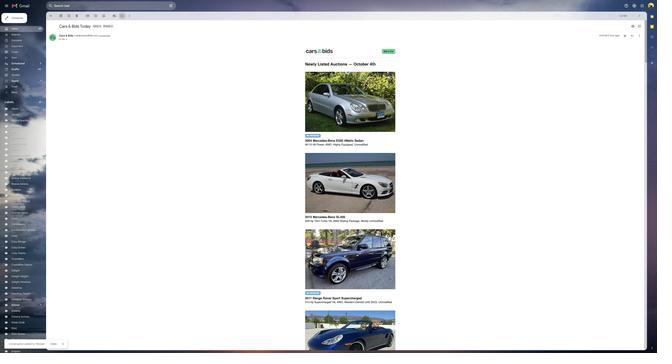 Task type: locate. For each thing, give the bounding box(es) containing it.
dewdrop for dewdrop delight
[[13, 325, 24, 328]]

2 hp from the top
[[346, 334, 349, 338]]

2 vertical spatial zephyr
[[27, 293, 36, 296]]

2 mercedes- from the top
[[348, 239, 365, 243]]

2 vertical spatial breeze
[[13, 203, 22, 206]]

aurora down aurora link
[[13, 132, 21, 136]]

reserve up the 2004
[[345, 149, 355, 152]]

supercharged up western-
[[380, 330, 403, 334]]

equipped,
[[380, 159, 393, 163]]

hp down 2015
[[346, 244, 349, 247]]

gmail image
[[13, 2, 35, 10]]

alert
[[6, 9, 658, 13]]

benz up awd, on the top right
[[365, 155, 373, 159]]

0 vertical spatial bids
[[80, 26, 88, 32]]

chats link
[[13, 56, 20, 60]]

inbox down "snooze" icon
[[104, 28, 110, 31]]

check
[[13, 229, 21, 232]]

cozy for cozy zephyr
[[13, 280, 19, 283]]

report spam image
[[75, 16, 79, 20]]

snooze image
[[104, 16, 108, 20]]

& up cars & bids
[[76, 26, 79, 32]]

cars down the cars & bids today
[[66, 38, 72, 42]]

no up the 2004
[[341, 149, 344, 152]]

auctions
[[368, 69, 386, 74]]

inbox for inbox link
[[13, 30, 20, 34]]

& down the cars & bids today
[[73, 38, 75, 42]]

mercedes- up twin-
[[348, 239, 365, 243]]

compose button
[[2, 14, 30, 26]]

1 horizontal spatial supercharged
[[380, 330, 403, 334]]

inbox up the starred on the left
[[13, 30, 20, 34]]

cars & bids image
[[339, 53, 371, 60]]

1 benz from the top
[[365, 155, 373, 159]]

inbox inside button
[[104, 28, 110, 31]]

mercedes- inside 2015 mercedes-benz sl400 329-hp twin-turbo v6, amg styling package, mostly unmodified
[[348, 239, 365, 243]]

zephyr up delight delight
[[27, 293, 36, 296]]

labels navigation
[[0, 13, 51, 353]]

dewdrop down "delight delight" link
[[23, 312, 34, 316]]

1 breeze from the top
[[13, 190, 22, 194]]

mercedes- up power,
[[348, 155, 365, 159]]

book
[[13, 177, 19, 181]]

no up 2011
[[341, 325, 344, 327]]

0 horizontal spatial inbox
[[13, 30, 20, 34]]

october
[[393, 69, 410, 74]]

mercedes- inside 2004 mercedes-benz e500 4matic sedan m113 v8 power, awd, highly equipped, unmodified
[[348, 155, 365, 159]]

1 vertical spatial aurora
[[13, 132, 21, 136]]

western-
[[383, 334, 395, 338]]

1 aurora from the top
[[13, 126, 21, 129]]

zephyr up "back"
[[25, 222, 34, 226]]

2 bubbles from the top
[[13, 216, 23, 219]]

1 vertical spatial bids
[[76, 38, 82, 42]]

2 for scheduled
[[44, 69, 46, 72]]

delight up the cascade zephyr link
[[24, 216, 33, 219]]

1 vertical spatial hp
[[346, 334, 349, 338]]

trash link
[[13, 95, 20, 98]]

2 aurora from the top
[[13, 132, 21, 136]]

1 vertical spatial mercedes-
[[348, 239, 365, 243]]

until
[[406, 334, 412, 338]]

starred link
[[13, 37, 22, 40]]

1 horizontal spatial inbox
[[104, 28, 110, 31]]

zephyr for cascade zephyr
[[25, 222, 34, 226]]

3 cozy from the top
[[13, 273, 19, 277]]

bubbles down breeze serene link
[[13, 209, 23, 213]]

0 vertical spatial bubbles
[[13, 209, 23, 213]]

bliss glimmer
[[13, 158, 30, 161]]

bubbles for bubbles
[[13, 209, 23, 213]]

1 hp from the top
[[346, 244, 349, 247]]

hp down 2011
[[346, 334, 349, 338]]

cozy for cozy mirage
[[13, 267, 19, 271]]

2 no reserve from the top
[[341, 325, 355, 327]]

benz inside 2015 mercedes-benz sl400 329-hp twin-turbo v6, amg styling package, mostly unmodified
[[365, 239, 373, 243]]

construction update
[[13, 254, 39, 258]]

0 vertical spatial cars
[[66, 26, 75, 32]]

1 crystalline from the top
[[13, 286, 26, 290]]

1 no from the top
[[341, 149, 344, 152]]

2 cozy from the top
[[13, 267, 19, 271]]

0 vertical spatial aurora
[[13, 126, 21, 129]]

sl400
[[374, 239, 384, 243]]

0 vertical spatial hp
[[346, 244, 349, 247]]

2011 range rover sport supercharged link
[[339, 330, 403, 334]]

comic link
[[13, 241, 21, 245]]

crystalline for crystalline
[[13, 286, 26, 290]]

blossom
[[13, 171, 24, 174]]

0 vertical spatial no
[[341, 149, 344, 152]]

2 cars from the top
[[66, 38, 72, 42]]

bubbles inside "link"
[[13, 216, 23, 219]]

reserve up range
[[345, 325, 355, 327]]

2 2 from the top
[[44, 338, 46, 341]]

2 vertical spatial unmodified
[[421, 334, 436, 338]]

back
[[22, 229, 28, 232]]

delight down delight link
[[13, 306, 22, 309]]

amg
[[371, 244, 377, 247]]

no reserve up 2011
[[341, 325, 355, 327]]

dewdrop up dinner
[[13, 331, 24, 335]]

0 vertical spatial crystalline
[[13, 286, 26, 290]]

hp
[[346, 244, 349, 247], [346, 334, 349, 338]]

0 vertical spatial zephyr
[[25, 222, 34, 226]]

0 vertical spatial &
[[76, 26, 79, 32]]

aurora inside aurora sparkle link
[[13, 132, 21, 136]]

unmodified right mostly
[[411, 244, 426, 247]]

baseball link
[[13, 139, 24, 142]]

0 horizontal spatial dreamy
[[13, 344, 23, 348]]

mercedes- for 2004
[[348, 155, 365, 159]]

1 vertical spatial dreamy
[[13, 344, 23, 348]]

dreamy
[[25, 331, 35, 335], [13, 344, 23, 348]]

twin-
[[350, 244, 357, 247]]

dewdrop up dewdrop delight
[[13, 318, 24, 322]]

crystalline
[[13, 286, 26, 290], [13, 293, 26, 296]]

radiance
[[22, 196, 34, 200]]

inbox inside labels navigation
[[13, 30, 20, 34]]

bubbles delight
[[13, 216, 33, 219]]

sent
[[13, 62, 19, 66]]

breeze radiance link
[[13, 196, 34, 200]]

benz
[[365, 155, 373, 159], [365, 239, 373, 243]]

benz inside 2004 mercedes-benz e500 4matic sedan m113 v8 power, awd, highly equipped, unmodified
[[365, 155, 373, 159]]

0 vertical spatial reserve
[[345, 149, 355, 152]]

highly
[[371, 159, 379, 163]]

cozy up "crystalline" link
[[13, 280, 19, 283]]

1 vertical spatial unmodified
[[411, 244, 426, 247]]

labels image
[[134, 16, 138, 20]]

e500
[[374, 155, 382, 159]]

1 vertical spatial &
[[73, 38, 75, 42]]

delete image
[[83, 16, 87, 20]]

cascade
[[13, 222, 24, 226]]

today
[[89, 26, 101, 32]]

cozy
[[13, 261, 19, 264], [13, 267, 19, 271], [13, 273, 19, 277], [13, 280, 19, 283]]

trash
[[13, 95, 20, 98]]

bubbles for bubbles delight
[[13, 216, 23, 219]]

1 vertical spatial crystalline
[[13, 293, 26, 296]]

delight delight link
[[13, 306, 32, 309]]

breeze
[[13, 190, 22, 194], [13, 196, 22, 200], [13, 203, 22, 206]]

power,
[[352, 159, 361, 163]]

dreamy down dewdrop delight link
[[25, 331, 35, 335]]

1 vertical spatial zephyr
[[20, 280, 29, 283]]

dewdrop down dewdrop link
[[13, 325, 24, 328]]

aurora for aurora sparkle
[[13, 132, 21, 136]]

bbq link
[[13, 145, 19, 149]]

1 no reserve from the top
[[341, 149, 355, 152]]

inbox button
[[103, 27, 110, 31]]

163
[[42, 75, 46, 78]]

all mail
[[13, 82, 22, 85]]

reserve for range
[[345, 325, 355, 327]]

0 vertical spatial 2
[[44, 69, 46, 72]]

1 mercedes- from the top
[[348, 155, 365, 159]]

listed
[[353, 69, 366, 74]]

0 vertical spatial benz
[[365, 155, 373, 159]]

gift
[[24, 152, 29, 155]]

move to image
[[125, 16, 129, 20]]

delight up dewdrop dreamy
[[25, 325, 34, 328]]

2 for dinner
[[44, 338, 46, 341]]

1 bubbles from the top
[[13, 209, 23, 213]]

all mail link
[[13, 82, 22, 85]]

birthday gift
[[13, 152, 29, 155]]

main menu image
[[5, 4, 10, 9]]

range
[[348, 330, 358, 334]]

1 vertical spatial reserve
[[345, 325, 355, 327]]

cars for cars & bids
[[66, 38, 72, 42]]

aurora down alerts link
[[13, 126, 21, 129]]

unmodified right 2023,
[[421, 334, 436, 338]]

aurora
[[13, 126, 21, 129], [13, 132, 21, 136]]

cozy down cozy mirage
[[13, 273, 19, 277]]

bids
[[80, 26, 88, 32], [76, 38, 82, 42]]

reserve
[[345, 149, 355, 152], [345, 325, 355, 327]]

benz up v6,
[[365, 239, 373, 243]]

blissful link
[[13, 164, 22, 168]]

1 2 from the top
[[44, 69, 46, 72]]

2 breeze from the top
[[13, 196, 22, 200]]

cars up cars & bids
[[66, 26, 75, 32]]

cars
[[66, 26, 75, 32], [66, 38, 72, 42]]

zephyr down ocean
[[20, 280, 29, 283]]

1 vertical spatial cars
[[66, 38, 72, 42]]

bids down the cars & bids today
[[76, 38, 82, 42]]

unmodified
[[394, 159, 409, 163], [411, 244, 426, 247], [421, 334, 436, 338]]

no for 2004
[[341, 149, 344, 152]]

cozy for cozy ocean
[[13, 273, 19, 277]]

cascade zephyr link
[[13, 222, 34, 226]]

cozy zephyr
[[13, 280, 29, 283]]

4 cozy from the top
[[13, 280, 19, 283]]

cozy mirage
[[13, 267, 29, 271]]

1 vertical spatial no
[[341, 325, 344, 327]]

cozy down cozy link
[[13, 267, 19, 271]]

unmodified down sedan
[[394, 159, 409, 163]]

delight
[[24, 216, 33, 219], [13, 299, 22, 303], [13, 306, 22, 309], [23, 306, 32, 309], [13, 312, 22, 316], [25, 325, 34, 328]]

None search field
[[51, 2, 196, 11]]

search mail image
[[53, 3, 60, 10]]

spam link
[[13, 88, 21, 92]]

0 horizontal spatial supercharged
[[350, 334, 369, 338]]

cozy link
[[13, 261, 19, 264]]

cozy for cozy link
[[13, 261, 19, 264]]

1 vertical spatial breeze
[[13, 196, 22, 200]]

cozy up cozy mirage
[[13, 261, 19, 264]]

2
[[44, 69, 46, 72], [44, 338, 46, 341]]

0 vertical spatial breeze
[[13, 190, 22, 194]]

crystalline down "cozy zephyr" link
[[13, 286, 26, 290]]

0 vertical spatial no reserve
[[341, 149, 355, 152]]

breeze up bubbles link
[[13, 203, 22, 206]]

supercharged down 'rover'
[[350, 334, 369, 338]]

2 benz from the top
[[365, 239, 373, 243]]

cars & bids today
[[66, 26, 101, 32]]

1 vertical spatial benz
[[365, 239, 373, 243]]

0 vertical spatial unmodified
[[394, 159, 409, 163]]

breeze for breeze radiance
[[13, 196, 22, 200]]

1 cozy from the top
[[13, 261, 19, 264]]

construction update link
[[13, 254, 39, 258]]

zephyr
[[25, 222, 34, 226], [20, 280, 29, 283], [27, 293, 36, 296]]

2011 range rover sport supercharged 510-hp supercharged v8, 4wd, western-owned until 2023, unmodified
[[339, 330, 436, 338]]

2004 mercedes-benz e500 4matic sedan m113 v8 power, awd, highly equipped, unmodified
[[339, 155, 409, 163]]

bliss
[[13, 158, 19, 161]]

birthday gift link
[[13, 152, 29, 155]]

1 vertical spatial no reserve
[[341, 325, 355, 327]]

snoozed
[[13, 43, 24, 47]]

510-
[[339, 334, 346, 338]]

breeze down "breeze" link at the bottom left of the page
[[13, 196, 22, 200]]

drafts link
[[13, 75, 21, 79]]

1 horizontal spatial &
[[76, 26, 79, 32]]

0 vertical spatial mercedes-
[[348, 155, 365, 159]]

birthday
[[13, 152, 24, 155]]

no
[[341, 149, 344, 152], [341, 325, 344, 327]]

1 vertical spatial bubbles
[[13, 216, 23, 219]]

no for 2011
[[341, 325, 344, 327]]

dewdrop
[[23, 312, 34, 316], [13, 318, 24, 322], [13, 325, 24, 328], [13, 331, 24, 335]]

1 vertical spatial 2
[[44, 338, 46, 341]]

hp inside 2011 range rover sport supercharged 510-hp supercharged v8, 4wd, western-owned until 2023, unmodified
[[346, 334, 349, 338]]

cozy ocean link
[[13, 273, 28, 277]]

aurora link
[[13, 126, 21, 129]]

blossom whisper
[[13, 171, 35, 174]]

delight inside dewdrop delight link
[[25, 325, 34, 328]]

bids left 'today'
[[80, 26, 88, 32]]

bubbles down bubbles link
[[13, 216, 23, 219]]

2 crystalline from the top
[[13, 293, 26, 296]]

3 breeze from the top
[[13, 203, 22, 206]]

check back link
[[13, 229, 28, 232]]

0 horizontal spatial &
[[73, 38, 75, 42]]

0 vertical spatial dreamy
[[25, 331, 35, 335]]

dreamy down dinner link
[[13, 344, 23, 348]]

advanced search options image
[[186, 2, 194, 10]]

breeze down breakfast link
[[13, 190, 22, 194]]

1 cars from the top
[[66, 26, 75, 32]]

2 no from the top
[[341, 325, 344, 327]]

2 reserve from the top
[[345, 325, 355, 327]]

1 reserve from the top
[[345, 149, 355, 152]]

no reserve up the 2004
[[341, 149, 355, 152]]

crystalline down "crystalline" link
[[13, 293, 26, 296]]



Task type: vqa. For each thing, say whether or not it's contained in the screenshot.
Writing suggestions on radio
no



Task type: describe. For each thing, give the bounding box(es) containing it.
delight dewdrop
[[13, 312, 34, 316]]

dewdrop for dewdrop link
[[13, 318, 24, 322]]

drafts
[[13, 75, 21, 79]]

cars for cars & bids today
[[66, 26, 75, 32]]

dinner
[[13, 338, 22, 341]]

breakfast
[[13, 184, 25, 187]]

1 horizontal spatial dreamy
[[25, 331, 35, 335]]

mail
[[17, 82, 22, 85]]

add to tasks image
[[113, 16, 117, 20]]

aurora sparkle link
[[13, 132, 32, 136]]

v8,
[[369, 334, 374, 338]]

all
[[13, 82, 16, 85]]

v6,
[[365, 244, 370, 247]]

& for cars & bids
[[73, 38, 75, 42]]

zephyr for cozy zephyr
[[20, 280, 29, 283]]

inbox for inbox button
[[104, 28, 110, 31]]

4th
[[411, 69, 418, 74]]

scheduled
[[13, 69, 27, 72]]

2004 mercedes-benz e500 4matic sedan link
[[339, 155, 405, 159]]

comic
[[13, 241, 21, 245]]

delight link
[[13, 299, 22, 303]]

cozy mirage link
[[13, 267, 29, 271]]

dewdrop dreamy link
[[13, 331, 35, 335]]

breeze serene link
[[13, 203, 31, 206]]

2015 mercedes-benz sl400 link
[[339, 239, 384, 243]]

delight delight
[[13, 306, 32, 309]]

cars & bids
[[66, 38, 82, 42]]

breeze radiance
[[13, 196, 34, 200]]

bliss glimmer link
[[13, 158, 30, 161]]

benz for sl400
[[365, 239, 373, 243]]

condiments
[[13, 248, 28, 251]]

zephyr for crystalline zephyr
[[27, 293, 36, 296]]

snoozed link
[[13, 43, 24, 47]]

breeze for "breeze" link at the bottom left of the page
[[13, 190, 22, 194]]

sedan
[[394, 155, 405, 159]]

styling
[[378, 244, 387, 247]]

alerts
[[13, 119, 20, 123]]

dinner link
[[13, 338, 22, 341]]

breakfast link
[[13, 184, 25, 187]]

benz for e500
[[365, 155, 373, 159]]

delight inside bubbles delight "link"
[[24, 216, 33, 219]]

no reserve for mercedes-
[[341, 149, 355, 152]]

labels heading
[[5, 112, 43, 116]]

bids for cars & bids today
[[80, 26, 88, 32]]

cherish velvet
[[13, 235, 31, 239]]

m113
[[339, 159, 347, 163]]

delight up delight dewdrop link
[[23, 306, 32, 309]]

dewdrop dreamy
[[13, 331, 35, 335]]

unmodified inside 2004 mercedes-benz e500 4matic sedan m113 v8 power, awd, highly equipped, unmodified
[[394, 159, 409, 163]]

0 vertical spatial supercharged
[[380, 330, 403, 334]]

book club link
[[13, 177, 26, 181]]

more button
[[0, 100, 48, 106]]

club
[[20, 177, 26, 181]]

crystalline for crystalline zephyr
[[13, 293, 26, 296]]

cherish
[[13, 235, 23, 239]]

baseball
[[13, 139, 24, 142]]

2011
[[339, 330, 347, 334]]

cherish velvet link
[[13, 235, 31, 239]]

important
[[13, 50, 25, 53]]

turbo
[[357, 244, 365, 247]]

sport
[[370, 330, 379, 334]]

bubbles link
[[13, 209, 23, 213]]

mostly
[[402, 244, 410, 247]]

more image
[[142, 16, 146, 20]]

cozy zephyr link
[[13, 280, 29, 283]]

ocean
[[20, 273, 28, 277]]

delight up dewdrop link
[[13, 312, 22, 316]]

dewdrop delight
[[13, 325, 34, 328]]

—
[[388, 69, 392, 74]]

compose
[[13, 18, 25, 22]]

newly listed auctions — october 4th
[[339, 69, 418, 74]]

mercedes- for 2015
[[348, 239, 365, 243]]

1
[[45, 88, 46, 91]]

rover
[[359, 330, 369, 334]]

dewdrop delight link
[[13, 325, 34, 328]]

check back
[[13, 229, 28, 232]]

important link
[[13, 50, 25, 53]]

breeze for breeze serene
[[13, 203, 22, 206]]

2015
[[339, 239, 347, 243]]

reserve for mercedes-
[[345, 149, 355, 152]]

glimmer
[[19, 158, 30, 161]]

cozy ocean
[[13, 273, 28, 277]]

crystalline zephyr
[[13, 293, 36, 296]]

awd,
[[362, 159, 370, 163]]

breeze serene
[[13, 203, 31, 206]]

hp inside 2015 mercedes-benz sl400 329-hp twin-turbo v6, amg styling package, mostly unmodified
[[346, 244, 349, 247]]

unmodified inside 2011 range rover sport supercharged 510-hp supercharged v8, 4wd, western-owned until 2023, unmodified
[[421, 334, 436, 338]]

v8
[[348, 159, 351, 163]]

Search mail text field
[[60, 4, 177, 8]]

back to inbox image
[[55, 16, 59, 20]]

& for cars & bids today
[[76, 26, 79, 32]]

archive image
[[66, 16, 70, 20]]

1 vertical spatial supercharged
[[350, 334, 369, 338]]

sparkle
[[22, 132, 32, 136]]

2004
[[339, 155, 347, 159]]

more
[[13, 101, 19, 105]]

2015 mercedes-benz sl400 329-hp twin-turbo v6, amg styling package, mostly unmodified
[[339, 239, 426, 247]]

crystalline zephyr link
[[13, 293, 36, 296]]

no reserve for range
[[341, 325, 355, 327]]

bids for cars & bids
[[76, 38, 82, 42]]

unmodified inside 2015 mercedes-benz sl400 329-hp twin-turbo v6, amg styling package, mostly unmodified
[[411, 244, 426, 247]]

delight up delight delight
[[13, 299, 22, 303]]

sent link
[[13, 62, 19, 66]]

aurora for aurora link
[[13, 126, 21, 129]]

mark as unread image
[[95, 16, 100, 20]]

construction
[[13, 254, 29, 258]]

dewdrop for dewdrop dreamy
[[13, 331, 24, 335]]

update
[[30, 254, 39, 258]]

4wd,
[[375, 334, 382, 338]]



